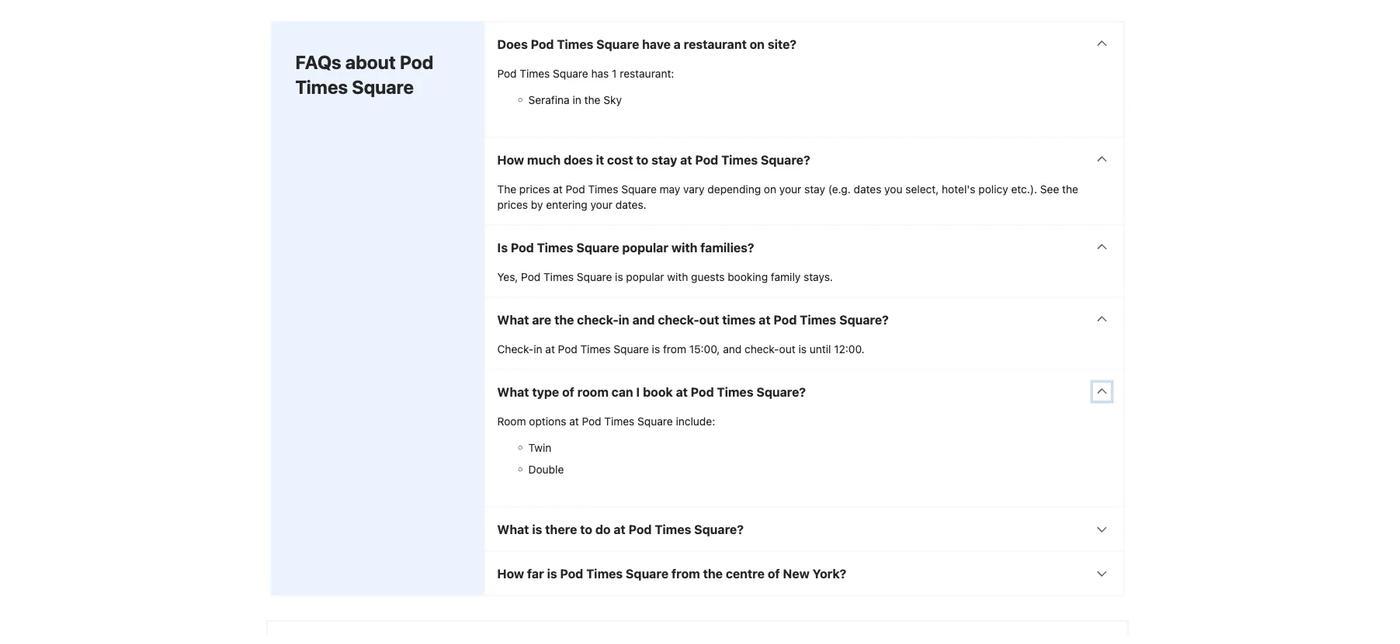 Task type: locate. For each thing, give the bounding box(es) containing it.
1 horizontal spatial to
[[636, 152, 648, 167]]

policy
[[978, 183, 1008, 195]]

pod up vary at the top of the page
[[695, 152, 718, 167]]

1
[[612, 67, 617, 80]]

pod inside faqs about pod times square
[[400, 51, 433, 73]]

with left guests
[[667, 270, 688, 283]]

to
[[636, 152, 648, 167], [580, 522, 592, 537]]

1 vertical spatial on
[[764, 183, 776, 195]]

1 horizontal spatial your
[[779, 183, 801, 195]]

and
[[632, 312, 655, 327], [723, 343, 742, 355]]

2 horizontal spatial in
[[619, 312, 629, 327]]

check-
[[577, 312, 619, 327], [658, 312, 699, 327], [745, 343, 779, 355]]

times up serafina
[[520, 67, 550, 80]]

what
[[497, 312, 529, 327], [497, 385, 529, 399], [497, 522, 529, 537]]

out left until
[[779, 343, 795, 355]]

is
[[497, 240, 508, 255]]

2 vertical spatial in
[[534, 343, 542, 355]]

2 vertical spatial what
[[497, 522, 529, 537]]

(e.g.
[[828, 183, 851, 195]]

1 vertical spatial your
[[590, 198, 613, 211]]

1 horizontal spatial out
[[779, 343, 795, 355]]

1 vertical spatial from
[[671, 566, 700, 581]]

pod down family
[[774, 312, 797, 327]]

stay left (e.g.
[[804, 183, 825, 195]]

0 horizontal spatial and
[[632, 312, 655, 327]]

square? up centre
[[694, 522, 744, 537]]

from left centre
[[671, 566, 700, 581]]

times
[[557, 37, 593, 51], [520, 67, 550, 80], [295, 76, 348, 98], [721, 152, 758, 167], [588, 183, 618, 195], [537, 240, 573, 255], [543, 270, 574, 283], [800, 312, 836, 327], [580, 343, 611, 355], [717, 385, 753, 399], [604, 415, 635, 428], [655, 522, 691, 537], [586, 566, 623, 581]]

in
[[573, 93, 581, 106], [619, 312, 629, 327], [534, 343, 542, 355]]

families?
[[700, 240, 754, 255]]

0 vertical spatial out
[[699, 312, 719, 327]]

0 vertical spatial on
[[750, 37, 765, 51]]

the left centre
[[703, 566, 723, 581]]

book
[[643, 385, 673, 399]]

your
[[779, 183, 801, 195], [590, 198, 613, 211]]

yes, pod times square is popular with guests booking family stays.
[[497, 270, 833, 283]]

on
[[750, 37, 765, 51], [764, 183, 776, 195]]

can
[[612, 385, 633, 399]]

1 vertical spatial what
[[497, 385, 529, 399]]

check- down times
[[745, 343, 779, 355]]

1 vertical spatial of
[[768, 566, 780, 581]]

0 vertical spatial what
[[497, 312, 529, 327]]

0 horizontal spatial of
[[562, 385, 574, 399]]

york?
[[813, 566, 846, 581]]

to right the "cost"
[[636, 152, 648, 167]]

pod up "entering"
[[566, 183, 585, 195]]

have
[[642, 37, 671, 51]]

room options at pod times square include:
[[497, 415, 715, 428]]

at right times
[[759, 312, 771, 327]]

0 horizontal spatial stay
[[651, 152, 677, 167]]

1 what from the top
[[497, 312, 529, 327]]

times inside faqs about pod times square
[[295, 76, 348, 98]]

prices down the on the top left of the page
[[497, 198, 528, 211]]

times down "entering"
[[537, 240, 573, 255]]

is right 'far'
[[547, 566, 557, 581]]

options
[[529, 415, 566, 428]]

cost
[[607, 152, 633, 167]]

on inside dropdown button
[[750, 37, 765, 51]]

square? up '12:00.'
[[839, 312, 889, 327]]

the right see
[[1062, 183, 1078, 195]]

how left 'far'
[[497, 566, 524, 581]]

check- right are
[[577, 312, 619, 327]]

accordion control element
[[484, 22, 1124, 596]]

1 horizontal spatial stay
[[804, 183, 825, 195]]

what are the check-in and check-out times at pod times square?
[[497, 312, 889, 327]]

0 vertical spatial and
[[632, 312, 655, 327]]

prices
[[519, 183, 550, 195], [497, 198, 528, 211]]

the inside how far is pod times square from the centre of new york? dropdown button
[[703, 566, 723, 581]]

pod up include:
[[691, 385, 714, 399]]

pod right about
[[400, 51, 433, 73]]

1 vertical spatial how
[[497, 566, 524, 581]]

pod
[[531, 37, 554, 51], [400, 51, 433, 73], [497, 67, 517, 80], [695, 152, 718, 167], [566, 183, 585, 195], [511, 240, 534, 255], [521, 270, 541, 283], [774, 312, 797, 327], [558, 343, 577, 355], [691, 385, 714, 399], [582, 415, 601, 428], [628, 522, 652, 537], [560, 566, 583, 581]]

select,
[[905, 183, 939, 195]]

has
[[591, 67, 609, 80]]

at up "entering"
[[553, 183, 563, 195]]

what left are
[[497, 312, 529, 327]]

how up the on the top left of the page
[[497, 152, 524, 167]]

pod right is
[[511, 240, 534, 255]]

0 horizontal spatial check-
[[577, 312, 619, 327]]

your left dates.
[[590, 198, 613, 211]]

on inside the prices at pod times square may vary depending on your stay (e.g. dates you select, hotel's policy etc.). see the prices by entering your dates.
[[764, 183, 776, 195]]

entering
[[546, 198, 587, 211]]

0 vertical spatial how
[[497, 152, 524, 167]]

0 horizontal spatial in
[[534, 343, 542, 355]]

square inside the prices at pod times square may vary depending on your stay (e.g. dates you select, hotel's policy etc.). see the prices by entering your dates.
[[621, 183, 657, 195]]

stays.
[[804, 270, 833, 283]]

in down 'pod times square has 1 restaurant:'
[[573, 93, 581, 106]]

0 vertical spatial with
[[671, 240, 697, 255]]

centre
[[726, 566, 765, 581]]

serafina in the sky
[[528, 93, 622, 106]]

with
[[671, 240, 697, 255], [667, 270, 688, 283]]

on left site?
[[750, 37, 765, 51]]

pod right 'far'
[[560, 566, 583, 581]]

out up 15:00,
[[699, 312, 719, 327]]

on right depending
[[764, 183, 776, 195]]

from left 15:00,
[[663, 343, 686, 355]]

pod times square has 1 restaurant:
[[497, 67, 674, 80]]

twin
[[528, 441, 551, 454]]

how
[[497, 152, 524, 167], [497, 566, 524, 581]]

0 horizontal spatial out
[[699, 312, 719, 327]]

prices up 'by'
[[519, 183, 550, 195]]

check- up the 'check-in at pod times square is from 15:00, and check-out is until 12:00.'
[[658, 312, 699, 327]]

times down it
[[588, 183, 618, 195]]

at
[[680, 152, 692, 167], [553, 183, 563, 195], [759, 312, 771, 327], [545, 343, 555, 355], [676, 385, 688, 399], [569, 415, 579, 428], [614, 522, 626, 537]]

square?
[[761, 152, 810, 167], [839, 312, 889, 327], [756, 385, 806, 399], [694, 522, 744, 537]]

at right book
[[676, 385, 688, 399]]

much
[[527, 152, 561, 167]]

pod right does
[[531, 37, 554, 51]]

is pod times square popular with families? button
[[485, 226, 1124, 269]]

times up how far is pod times square from the centre of new york?
[[655, 522, 691, 537]]

at inside the prices at pod times square may vary depending on your stay (e.g. dates you select, hotel's policy etc.). see the prices by entering your dates.
[[553, 183, 563, 195]]

in down are
[[534, 343, 542, 355]]

3 what from the top
[[497, 522, 529, 537]]

faqs
[[295, 51, 341, 73]]

pod down does
[[497, 67, 517, 80]]

does pod times square have a restaurant on site? button
[[485, 22, 1124, 66]]

what for what type of room can i book at pod times square?
[[497, 385, 529, 399]]

1 vertical spatial stay
[[804, 183, 825, 195]]

popular down is pod times square popular with families?
[[626, 270, 664, 283]]

is down is pod times square popular with families?
[[615, 270, 623, 283]]

type
[[532, 385, 559, 399]]

of
[[562, 385, 574, 399], [768, 566, 780, 581]]

stay inside the prices at pod times square may vary depending on your stay (e.g. dates you select, hotel's policy etc.). see the prices by entering your dates.
[[804, 183, 825, 195]]

see
[[1040, 183, 1059, 195]]

is
[[615, 270, 623, 283], [652, 343, 660, 355], [798, 343, 807, 355], [532, 522, 542, 537], [547, 566, 557, 581]]

square up dates.
[[621, 183, 657, 195]]

1 how from the top
[[497, 152, 524, 167]]

vary
[[683, 183, 705, 195]]

and right 15:00,
[[723, 343, 742, 355]]

out
[[699, 312, 719, 327], [779, 343, 795, 355]]

there
[[545, 522, 577, 537]]

in down yes, pod times square is popular with guests booking family stays.
[[619, 312, 629, 327]]

square? down what are the check-in and check-out times at pod times square? dropdown button
[[756, 385, 806, 399]]

pod up type
[[558, 343, 577, 355]]

the right are
[[554, 312, 574, 327]]

until
[[810, 343, 831, 355]]

what up room
[[497, 385, 529, 399]]

square down is pod times square popular with families?
[[577, 270, 612, 283]]

from
[[663, 343, 686, 355], [671, 566, 700, 581]]

of right type
[[562, 385, 574, 399]]

1 horizontal spatial of
[[768, 566, 780, 581]]

your down the how much does it cost to stay at pod times square? dropdown button in the top of the page
[[779, 183, 801, 195]]

times down do
[[586, 566, 623, 581]]

12:00.
[[834, 343, 865, 355]]

1 vertical spatial to
[[580, 522, 592, 537]]

1 vertical spatial and
[[723, 343, 742, 355]]

and up the 'check-in at pod times square is from 15:00, and check-out is until 12:00.'
[[632, 312, 655, 327]]

of inside dropdown button
[[562, 385, 574, 399]]

in for pod
[[534, 343, 542, 355]]

what inside dropdown button
[[497, 385, 529, 399]]

pod right do
[[628, 522, 652, 537]]

does
[[564, 152, 593, 167]]

of inside dropdown button
[[768, 566, 780, 581]]

2 what from the top
[[497, 385, 529, 399]]

what left there
[[497, 522, 529, 537]]

does pod times square have a restaurant on site?
[[497, 37, 796, 51]]

in inside dropdown button
[[619, 312, 629, 327]]

what is there to do at pod times square? button
[[485, 508, 1124, 551]]

times up are
[[543, 270, 574, 283]]

square down about
[[352, 76, 414, 98]]

include:
[[676, 415, 715, 428]]

1 vertical spatial in
[[619, 312, 629, 327]]

0 horizontal spatial to
[[580, 522, 592, 537]]

the
[[584, 93, 600, 106], [1062, 183, 1078, 195], [554, 312, 574, 327], [703, 566, 723, 581]]

0 vertical spatial popular
[[622, 240, 668, 255]]

may
[[660, 183, 680, 195]]

stay up may
[[651, 152, 677, 167]]

square
[[596, 37, 639, 51], [553, 67, 588, 80], [352, 76, 414, 98], [621, 183, 657, 195], [576, 240, 619, 255], [577, 270, 612, 283], [614, 343, 649, 355], [637, 415, 673, 428], [626, 566, 669, 581]]

popular up yes, pod times square is popular with guests booking family stays.
[[622, 240, 668, 255]]

1 horizontal spatial in
[[573, 93, 581, 106]]

2 how from the top
[[497, 566, 524, 581]]

1 vertical spatial popular
[[626, 270, 664, 283]]

out inside dropdown button
[[699, 312, 719, 327]]

0 vertical spatial in
[[573, 93, 581, 106]]

1 vertical spatial out
[[779, 343, 795, 355]]

times down faqs in the top left of the page
[[295, 76, 348, 98]]

0 vertical spatial of
[[562, 385, 574, 399]]

times down 15:00,
[[717, 385, 753, 399]]

stay
[[651, 152, 677, 167], [804, 183, 825, 195]]

0 vertical spatial stay
[[651, 152, 677, 167]]

to left do
[[580, 522, 592, 537]]

the left sky on the left top of page
[[584, 93, 600, 106]]

1 vertical spatial with
[[667, 270, 688, 283]]

check-in at pod times square is from 15:00, and check-out is until 12:00.
[[497, 343, 865, 355]]

of left new
[[768, 566, 780, 581]]

with up yes, pod times square is popular with guests booking family stays.
[[671, 240, 697, 255]]



Task type: describe. For each thing, give the bounding box(es) containing it.
square down book
[[637, 415, 673, 428]]

how much does it cost to stay at pod times square? button
[[485, 138, 1124, 182]]

faqs about pod times square
[[295, 51, 433, 98]]

guests
[[691, 270, 725, 283]]

are
[[532, 312, 551, 327]]

with inside dropdown button
[[671, 240, 697, 255]]

times inside the prices at pod times square may vary depending on your stay (e.g. dates you select, hotel's policy etc.). see the prices by entering your dates.
[[588, 183, 618, 195]]

about
[[345, 51, 396, 73]]

square? inside dropdown button
[[756, 385, 806, 399]]

the inside the prices at pod times square may vary depending on your stay (e.g. dates you select, hotel's policy etc.). see the prices by entering your dates.
[[1062, 183, 1078, 195]]

pod down room
[[582, 415, 601, 428]]

0 vertical spatial prices
[[519, 183, 550, 195]]

at inside dropdown button
[[676, 385, 688, 399]]

by
[[531, 198, 543, 211]]

15:00,
[[689, 343, 720, 355]]

square inside faqs about pod times square
[[352, 76, 414, 98]]

yes,
[[497, 270, 518, 283]]

the
[[497, 183, 516, 195]]

i
[[636, 385, 640, 399]]

and inside dropdown button
[[632, 312, 655, 327]]

pod inside dropdown button
[[691, 385, 714, 399]]

how much does it cost to stay at pod times square?
[[497, 152, 810, 167]]

how far is pod times square from the centre of new york? button
[[485, 552, 1124, 595]]

at right do
[[614, 522, 626, 537]]

restaurant:
[[620, 67, 674, 80]]

from inside dropdown button
[[671, 566, 700, 581]]

0 vertical spatial from
[[663, 343, 686, 355]]

square down what is there to do at pod times square? at bottom
[[626, 566, 669, 581]]

you
[[884, 183, 902, 195]]

times up 'pod times square has 1 restaurant:'
[[557, 37, 593, 51]]

depending
[[708, 183, 761, 195]]

is left until
[[798, 343, 807, 355]]

what for what is there to do at pod times square?
[[497, 522, 529, 537]]

in for sky
[[573, 93, 581, 106]]

pod inside the prices at pod times square may vary depending on your stay (e.g. dates you select, hotel's policy etc.). see the prices by entering your dates.
[[566, 183, 585, 195]]

dates.
[[615, 198, 646, 211]]

0 vertical spatial to
[[636, 152, 648, 167]]

1 vertical spatial prices
[[497, 198, 528, 211]]

family
[[771, 270, 801, 283]]

1 horizontal spatial and
[[723, 343, 742, 355]]

the prices at pod times square may vary depending on your stay (e.g. dates you select, hotel's policy etc.). see the prices by entering your dates.
[[497, 183, 1078, 211]]

at right the options
[[569, 415, 579, 428]]

2 horizontal spatial check-
[[745, 343, 779, 355]]

booking
[[728, 270, 768, 283]]

pod right yes, at the top of page
[[521, 270, 541, 283]]

popular inside dropdown button
[[622, 240, 668, 255]]

times down can
[[604, 415, 635, 428]]

is up book
[[652, 343, 660, 355]]

times up room
[[580, 343, 611, 355]]

1 horizontal spatial check-
[[658, 312, 699, 327]]

hotel's
[[942, 183, 975, 195]]

times up until
[[800, 312, 836, 327]]

check-
[[497, 343, 534, 355]]

what type of room can i book at pod times square? button
[[485, 370, 1124, 414]]

how far is pod times square from the centre of new york?
[[497, 566, 846, 581]]

0 horizontal spatial your
[[590, 198, 613, 211]]

the inside what are the check-in and check-out times at pod times square? dropdown button
[[554, 312, 574, 327]]

times up depending
[[721, 152, 758, 167]]

is left there
[[532, 522, 542, 537]]

room
[[497, 415, 526, 428]]

sky
[[603, 93, 622, 106]]

do
[[595, 522, 611, 537]]

dates
[[854, 183, 881, 195]]

it
[[596, 152, 604, 167]]

what are the check-in and check-out times at pod times square? button
[[485, 298, 1124, 341]]

at down are
[[545, 343, 555, 355]]

square up 1
[[596, 37, 639, 51]]

is pod times square popular with families?
[[497, 240, 754, 255]]

what for what are the check-in and check-out times at pod times square?
[[497, 312, 529, 327]]

restaurant
[[684, 37, 747, 51]]

double
[[528, 463, 564, 476]]

room
[[577, 385, 609, 399]]

how for how far is pod times square from the centre of new york?
[[497, 566, 524, 581]]

serafina
[[528, 93, 570, 106]]

stay inside dropdown button
[[651, 152, 677, 167]]

square up serafina in the sky
[[553, 67, 588, 80]]

at up vary at the top of the page
[[680, 152, 692, 167]]

times inside dropdown button
[[717, 385, 753, 399]]

what type of room can i book at pod times square?
[[497, 385, 806, 399]]

square? up the prices at pod times square may vary depending on your stay (e.g. dates you select, hotel's policy etc.). see the prices by entering your dates.
[[761, 152, 810, 167]]

0 vertical spatial your
[[779, 183, 801, 195]]

etc.).
[[1011, 183, 1037, 195]]

a
[[674, 37, 681, 51]]

new
[[783, 566, 810, 581]]

site?
[[768, 37, 796, 51]]

does
[[497, 37, 528, 51]]

times
[[722, 312, 756, 327]]

how for how much does it cost to stay at pod times square?
[[497, 152, 524, 167]]

what is there to do at pod times square?
[[497, 522, 744, 537]]

square down "entering"
[[576, 240, 619, 255]]

far
[[527, 566, 544, 581]]

square up i
[[614, 343, 649, 355]]



Task type: vqa. For each thing, say whether or not it's contained in the screenshot.
are
yes



